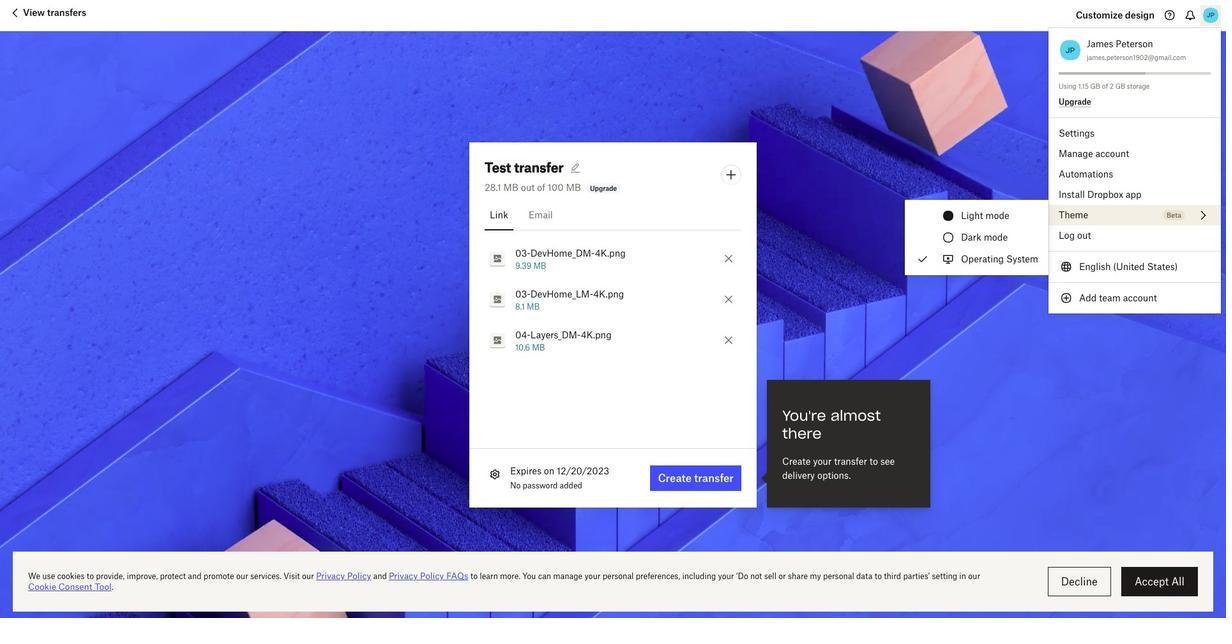 Task type: vqa. For each thing, say whether or not it's contained in the screenshot.
the top transfer
yes



Task type: describe. For each thing, give the bounding box(es) containing it.
1 vertical spatial upgrade
[[590, 184, 617, 192]]

theme menu item
[[1049, 205, 1221, 225]]

using
[[1059, 82, 1077, 90]]

2
[[1110, 82, 1114, 90]]

there
[[782, 425, 822, 443]]

you're
[[782, 407, 826, 425]]

see
[[881, 456, 895, 467]]

04-
[[515, 329, 531, 340]]

choose a language: image
[[1059, 259, 1074, 275]]

menu containing james peterson
[[1049, 28, 1221, 314]]

0 vertical spatial account
[[1096, 148, 1129, 159]]

password
[[523, 481, 558, 490]]

mode for dark mode
[[984, 232, 1008, 243]]

100
[[548, 182, 564, 193]]

expires
[[510, 465, 542, 476]]

of for 100
[[537, 182, 545, 193]]

create
[[782, 456, 811, 467]]

04-layers_dm-4k.png 10.6 mb
[[515, 329, 612, 352]]

transfer inside create your transfer to see delivery options.
[[834, 456, 867, 467]]

manage account link
[[1049, 144, 1221, 164]]

team
[[1099, 293, 1121, 303]]

03-devhome_lm-4k.png 8.1 mb
[[515, 288, 624, 311]]

log out link
[[1049, 225, 1221, 246]]

tab list containing link
[[485, 200, 741, 230]]

jp
[[1066, 45, 1075, 55]]

add team account
[[1079, 293, 1157, 303]]

03- for devhome_dm-
[[515, 247, 531, 258]]

james
[[1087, 38, 1114, 49]]

9.39
[[515, 261, 531, 270]]

operating system
[[961, 254, 1038, 264]]

delivery
[[782, 470, 815, 481]]

options.
[[817, 470, 851, 481]]

add
[[1079, 293, 1097, 303]]

automations link
[[1049, 164, 1221, 185]]

email tab
[[524, 200, 558, 230]]

1 vertical spatial account
[[1123, 293, 1157, 303]]

2 gb from the left
[[1116, 82, 1125, 90]]

mb right 100
[[566, 182, 581, 193]]

mode for light mode
[[986, 210, 1010, 221]]

dark
[[961, 232, 982, 243]]

theme
[[1059, 209, 1088, 220]]

1.15
[[1078, 82, 1089, 90]]

app
[[1126, 189, 1142, 200]]

manage account
[[1059, 148, 1129, 159]]

account menu image
[[1201, 5, 1221, 26]]

4k.png for devhome_dm-
[[595, 247, 626, 258]]

4k.png for layers_dm-
[[581, 329, 612, 340]]

28.1 mb out of 100 mb
[[485, 182, 581, 193]]

english
[[1079, 261, 1111, 272]]

of for 2
[[1102, 82, 1108, 90]]

email
[[529, 209, 553, 220]]

peterson
[[1116, 38, 1153, 49]]

layers_dm-
[[531, 329, 581, 340]]

system
[[1006, 254, 1038, 264]]

manage
[[1059, 148, 1093, 159]]

added
[[560, 481, 582, 490]]

03-devhome_lm-4k.png cell
[[485, 286, 718, 312]]

james.peterson1902@gmail.com
[[1087, 54, 1186, 61]]

03-devhome_dm-4k.png row
[[469, 238, 757, 279]]

28.1
[[485, 182, 501, 193]]



Task type: locate. For each thing, give the bounding box(es) containing it.
mb inside 04-layers_dm-4k.png 10.6 mb
[[532, 343, 545, 352]]

0 horizontal spatial out
[[521, 182, 535, 193]]

account right team
[[1123, 293, 1157, 303]]

almost
[[831, 407, 881, 425]]

operating system radio item
[[905, 248, 1049, 270]]

4k.png inside 04-layers_dm-4k.png 10.6 mb
[[581, 329, 612, 340]]

0 horizontal spatial of
[[537, 182, 545, 193]]

settings link
[[1049, 123, 1221, 144]]

expires on 12/20/2023 no password added
[[510, 465, 609, 490]]

2 vertical spatial 4k.png
[[581, 329, 612, 340]]

04-layers_dm-4k.png cell
[[485, 327, 718, 353]]

0 vertical spatial mode
[[986, 210, 1010, 221]]

mb right 28.1
[[504, 182, 519, 193]]

0 horizontal spatial upgrade
[[590, 184, 617, 192]]

out right log
[[1077, 230, 1091, 241]]

0 vertical spatial upgrade
[[1059, 97, 1091, 106]]

1 vertical spatial transfer
[[834, 456, 867, 467]]

menu
[[1049, 28, 1221, 314], [905, 200, 1049, 275]]

1 horizontal spatial out
[[1077, 230, 1091, 241]]

states)
[[1147, 261, 1178, 272]]

mb for devhome_dm-
[[534, 261, 546, 270]]

transfer up options.
[[834, 456, 867, 467]]

gb right "2"
[[1116, 82, 1125, 90]]

0 horizontal spatial transfer
[[514, 159, 564, 175]]

devhome_lm-
[[531, 288, 594, 299]]

mb inside "03-devhome_dm-4k.png 9.39 mb"
[[534, 261, 546, 270]]

mode up dark mode
[[986, 210, 1010, 221]]

(united
[[1113, 261, 1145, 272]]

03-
[[515, 247, 531, 258], [515, 288, 531, 299]]

english (united states)
[[1079, 261, 1178, 272]]

4k.png up 03-devhome_lm-4k.png row
[[595, 247, 626, 258]]

0 vertical spatial 03-
[[515, 247, 531, 258]]

4k.png for devhome_lm-
[[594, 288, 624, 299]]

dropbox
[[1087, 189, 1123, 200]]

mb
[[504, 182, 519, 193], [566, 182, 581, 193], [534, 261, 546, 270], [527, 302, 540, 311], [532, 343, 545, 352]]

settings
[[1059, 128, 1095, 139]]

1 vertical spatial 4k.png
[[594, 288, 624, 299]]

jp button
[[1059, 37, 1082, 63]]

create your transfer to see delivery options.
[[782, 456, 895, 481]]

account
[[1096, 148, 1129, 159], [1123, 293, 1157, 303]]

your
[[813, 456, 832, 467]]

03- up 9.39
[[515, 247, 531, 258]]

03-devhome_dm-4k.png cell
[[485, 246, 718, 271]]

account down settings link
[[1096, 148, 1129, 159]]

using 1.15 gb of 2 gb storage
[[1059, 82, 1150, 90]]

tab list
[[485, 200, 741, 230]]

progress bar
[[1059, 72, 1146, 75]]

03- inside "03-devhome_dm-4k.png 9.39 mb"
[[515, 247, 531, 258]]

upgrade button
[[1059, 97, 1091, 107]]

upgrade
[[1059, 97, 1091, 106], [590, 184, 617, 192]]

03- up 8.1
[[515, 288, 531, 299]]

4k.png inside 03-devhome_lm-4k.png 8.1 mb
[[594, 288, 624, 299]]

mb for devhome_lm-
[[527, 302, 540, 311]]

1 horizontal spatial of
[[1102, 82, 1108, 90]]

1 03- from the top
[[515, 247, 531, 258]]

0 vertical spatial transfer
[[514, 159, 564, 175]]

test
[[485, 159, 511, 175]]

1 vertical spatial mode
[[984, 232, 1008, 243]]

you're almost there
[[782, 407, 881, 443]]

light mode
[[961, 210, 1010, 221]]

mode up operating system
[[984, 232, 1008, 243]]

0 vertical spatial of
[[1102, 82, 1108, 90]]

no
[[510, 481, 521, 490]]

gb right 1.15
[[1091, 82, 1100, 90]]

10.6
[[515, 343, 530, 352]]

12/20/2023
[[557, 465, 609, 476]]

mb right 9.39
[[534, 261, 546, 270]]

out
[[521, 182, 535, 193], [1077, 230, 1091, 241]]

mb right 10.6 on the bottom of the page
[[532, 343, 545, 352]]

dark mode
[[961, 232, 1008, 243]]

04-layers_dm-4k.png row
[[469, 320, 757, 361]]

of inside menu
[[1102, 82, 1108, 90]]

upgrade down using at the top right of page
[[1059, 97, 1091, 106]]

out down the test transfer
[[521, 182, 535, 193]]

mb right 8.1
[[527, 302, 540, 311]]

add team account link
[[1049, 288, 1221, 308]]

storage
[[1127, 82, 1150, 90]]

log out
[[1059, 230, 1091, 241]]

link
[[490, 209, 508, 220]]

mode
[[986, 210, 1010, 221], [984, 232, 1008, 243]]

mb inside 03-devhome_lm-4k.png 8.1 mb
[[527, 302, 540, 311]]

1 horizontal spatial upgrade
[[1059, 97, 1091, 106]]

of left "2"
[[1102, 82, 1108, 90]]

gb
[[1091, 82, 1100, 90], [1116, 82, 1125, 90]]

log
[[1059, 230, 1075, 241]]

03-devhome_lm-4k.png row
[[469, 279, 757, 320]]

operating
[[961, 254, 1004, 264]]

4k.png down 03-devhome_lm-4k.png cell
[[581, 329, 612, 340]]

james peterson james.peterson1902@gmail.com
[[1087, 38, 1186, 61]]

devhome_dm-
[[531, 247, 595, 258]]

8.1
[[515, 302, 525, 311]]

transfer
[[514, 159, 564, 175], [834, 456, 867, 467]]

03- for devhome_lm-
[[515, 288, 531, 299]]

03- inside 03-devhome_lm-4k.png 8.1 mb
[[515, 288, 531, 299]]

light
[[961, 210, 983, 221]]

transfer up 28.1 mb out of 100 mb
[[514, 159, 564, 175]]

to
[[870, 456, 878, 467]]

upgrade right 100
[[590, 184, 617, 192]]

1 gb from the left
[[1091, 82, 1100, 90]]

4k.png down 03-devhome_dm-4k.png row
[[594, 288, 624, 299]]

4k.png inside "03-devhome_dm-4k.png 9.39 mb"
[[595, 247, 626, 258]]

link tab
[[485, 200, 513, 230]]

of
[[1102, 82, 1108, 90], [537, 182, 545, 193]]

0 vertical spatial 4k.png
[[595, 247, 626, 258]]

install
[[1059, 189, 1085, 200]]

1 vertical spatial 03-
[[515, 288, 531, 299]]

test transfer
[[485, 159, 564, 175]]

0 vertical spatial out
[[521, 182, 535, 193]]

menu containing light mode
[[905, 200, 1049, 275]]

upgrade inside menu
[[1059, 97, 1091, 106]]

install dropbox app
[[1059, 189, 1142, 200]]

automations
[[1059, 169, 1113, 179]]

1 vertical spatial of
[[537, 182, 545, 193]]

1 vertical spatial out
[[1077, 230, 1091, 241]]

on
[[544, 465, 555, 476]]

4k.png
[[595, 247, 626, 258], [594, 288, 624, 299], [581, 329, 612, 340]]

0 horizontal spatial gb
[[1091, 82, 1100, 90]]

2 03- from the top
[[515, 288, 531, 299]]

1 horizontal spatial gb
[[1116, 82, 1125, 90]]

out inside menu
[[1077, 230, 1091, 241]]

english (united states) menu item
[[1049, 257, 1221, 277]]

03-devhome_dm-4k.png 9.39 mb
[[515, 247, 626, 270]]

of left 100
[[537, 182, 545, 193]]

1 horizontal spatial transfer
[[834, 456, 867, 467]]

mb for layers_dm-
[[532, 343, 545, 352]]



